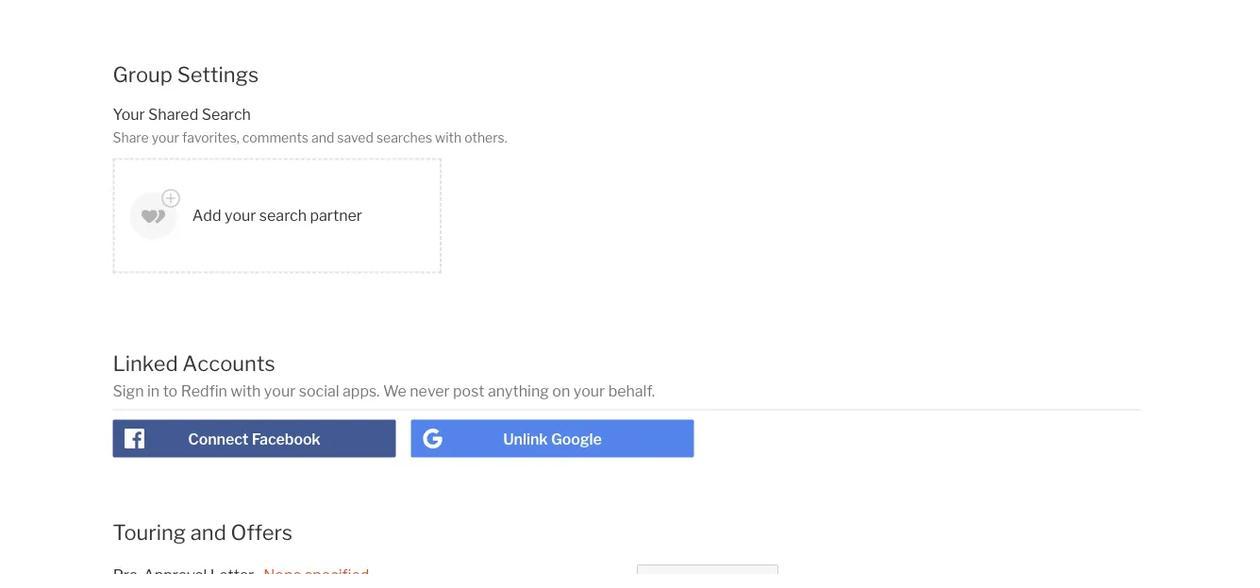 Task type: describe. For each thing, give the bounding box(es) containing it.
connect facebook button
[[113, 420, 396, 458]]

social
[[299, 382, 340, 401]]

0 horizontal spatial and
[[191, 520, 226, 545]]

others.
[[465, 130, 508, 146]]

accounts
[[183, 351, 275, 376]]

favorites,
[[182, 130, 240, 146]]

touring
[[113, 520, 186, 545]]

never
[[410, 382, 450, 401]]

shared
[[148, 105, 198, 124]]

partner
[[310, 207, 362, 225]]

sign
[[113, 382, 144, 401]]

with inside linked accounts sign in to redfin with your social apps. we never post anything on your behalf.
[[231, 382, 261, 401]]

your shared search share your favorites, comments and saved searches with others.
[[113, 105, 508, 146]]

your inside your shared search share your favorites, comments and saved searches with others.
[[152, 130, 179, 146]]

in
[[147, 382, 160, 401]]

behalf.
[[609, 382, 655, 401]]

and inside your shared search share your favorites, comments and saved searches with others.
[[312, 130, 334, 146]]

search
[[260, 207, 307, 225]]

on
[[553, 382, 571, 401]]

we
[[383, 382, 407, 401]]

connect
[[188, 431, 249, 449]]

unlink google
[[503, 431, 602, 449]]

facebook
[[252, 431, 321, 449]]

add
[[192, 207, 221, 225]]

searches
[[377, 130, 432, 146]]

linked
[[113, 351, 178, 376]]

group
[[113, 62, 173, 88]]



Task type: vqa. For each thing, say whether or not it's contained in the screenshot.
the Touring
yes



Task type: locate. For each thing, give the bounding box(es) containing it.
1 vertical spatial with
[[231, 382, 261, 401]]

touring and offers
[[113, 520, 293, 545]]

offers
[[231, 520, 293, 545]]

and left 'saved'
[[312, 130, 334, 146]]

0 horizontal spatial with
[[231, 382, 261, 401]]

to
[[163, 382, 178, 401]]

with inside your shared search share your favorites, comments and saved searches with others.
[[435, 130, 462, 146]]

post
[[453, 382, 485, 401]]

your right on
[[574, 382, 605, 401]]

saved
[[337, 130, 374, 146]]

with down accounts
[[231, 382, 261, 401]]

google
[[551, 431, 602, 449]]

and
[[312, 130, 334, 146], [191, 520, 226, 545]]

0 vertical spatial and
[[312, 130, 334, 146]]

unlink
[[503, 431, 548, 449]]

with
[[435, 130, 462, 146], [231, 382, 261, 401]]

1 vertical spatial and
[[191, 520, 226, 545]]

and left offers
[[191, 520, 226, 545]]

your down shared
[[152, 130, 179, 146]]

connect facebook
[[188, 431, 321, 449]]

group settings
[[113, 62, 259, 88]]

with left others.
[[435, 130, 462, 146]]

your right "add"
[[225, 207, 256, 225]]

anything
[[488, 382, 549, 401]]

0 vertical spatial with
[[435, 130, 462, 146]]

your left social
[[264, 382, 296, 401]]

unlink google button
[[411, 420, 694, 458]]

comments
[[242, 130, 309, 146]]

1 horizontal spatial with
[[435, 130, 462, 146]]

1 horizontal spatial and
[[312, 130, 334, 146]]

apps.
[[343, 382, 380, 401]]

redfin
[[181, 382, 227, 401]]

linked accounts sign in to redfin with your social apps. we never post anything on your behalf.
[[113, 351, 655, 401]]

add your search partner
[[192, 207, 362, 225]]

your
[[152, 130, 179, 146], [225, 207, 256, 225], [264, 382, 296, 401], [574, 382, 605, 401]]

your
[[113, 105, 145, 124]]

settings
[[177, 62, 259, 88]]

search
[[202, 105, 251, 124]]

share
[[113, 130, 149, 146]]



